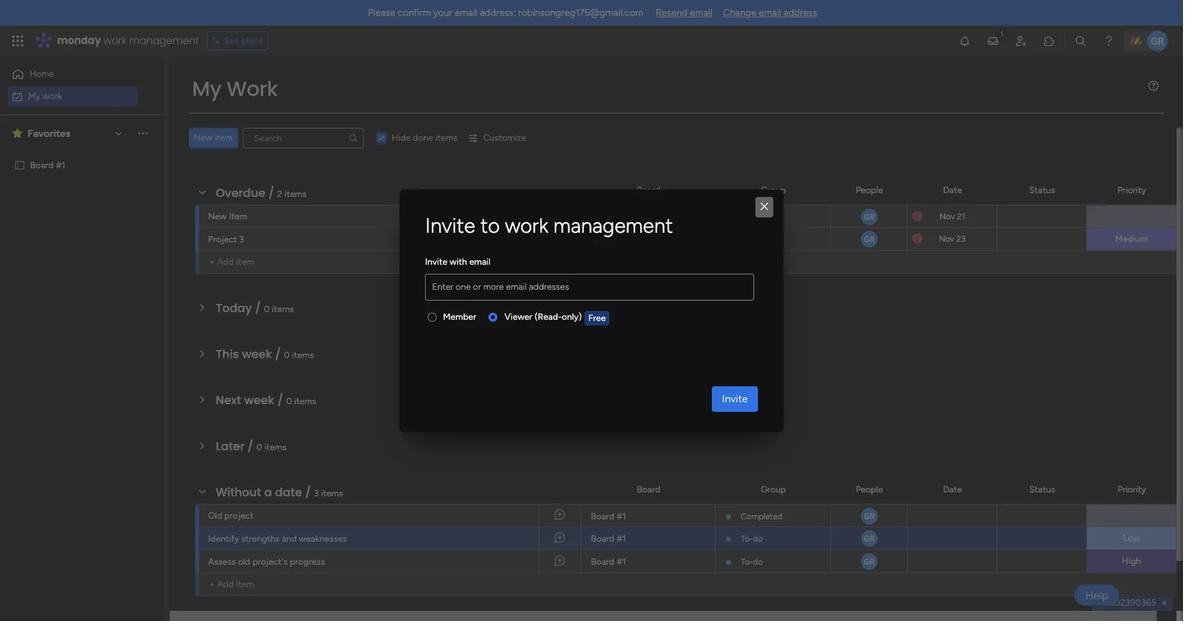 Task type: vqa. For each thing, say whether or not it's contained in the screenshot.
updated to the bottom
no



Task type: describe. For each thing, give the bounding box(es) containing it.
(read-
[[535, 312, 562, 323]]

help
[[1086, 590, 1109, 602]]

id: 302390365
[[1097, 598, 1157, 609]]

3 board #1 link from the top
[[589, 505, 708, 528]]

23
[[957, 234, 966, 244]]

remove image
[[1160, 599, 1170, 609]]

/ left 2
[[268, 185, 274, 201]]

your
[[433, 7, 453, 19]]

email right your
[[455, 7, 478, 19]]

next week / 0 items
[[216, 393, 316, 409]]

5 board #1 link from the top
[[589, 551, 708, 574]]

this
[[216, 346, 239, 362]]

1 + add item from the top
[[209, 257, 254, 268]]

change email address link
[[723, 7, 818, 19]]

invite button
[[712, 387, 758, 412]]

invite for invite to work management
[[425, 214, 475, 238]]

1 board #1 link from the top
[[589, 206, 708, 229]]

strengths
[[241, 534, 280, 545]]

nov 23
[[939, 234, 966, 244]]

viewer (read-only)
[[505, 312, 582, 323]]

#1 for first board #1 "link"
[[617, 212, 626, 223]]

confirm
[[398, 7, 431, 19]]

work for monday
[[103, 33, 127, 48]]

monday
[[57, 33, 101, 48]]

address:
[[480, 7, 516, 19]]

my work button
[[8, 86, 138, 107]]

later
[[216, 439, 245, 455]]

medium
[[1116, 234, 1148, 245]]

low
[[1124, 533, 1140, 544]]

date for items
[[943, 185, 962, 196]]

change email address
[[723, 7, 818, 19]]

board #1 for 5th board #1 "link"
[[591, 557, 626, 568]]

/ down this week / 0 items
[[277, 393, 283, 409]]

greg robinson image
[[1148, 31, 1168, 51]]

see
[[224, 35, 239, 46]]

resend email link
[[656, 7, 713, 19]]

new item
[[194, 133, 233, 143]]

2 to-do from the top
[[741, 535, 763, 544]]

v2 overdue deadline image
[[913, 233, 923, 245]]

board #1 for 3rd board #1 "link"
[[591, 512, 626, 523]]

identify strengths and weaknesses
[[208, 534, 347, 545]]

Enter one or more email addresses text field
[[428, 275, 751, 300]]

old
[[238, 557, 250, 568]]

/ right today
[[255, 300, 261, 316]]

only)
[[562, 312, 582, 323]]

close image
[[761, 202, 769, 212]]

apps image
[[1043, 35, 1056, 47]]

and
[[282, 534, 297, 545]]

resend
[[656, 7, 688, 19]]

invite with email
[[425, 257, 491, 268]]

1 vertical spatial item
[[236, 257, 254, 268]]

viewer
[[505, 312, 533, 323]]

free
[[588, 313, 606, 324]]

2 vertical spatial work
[[505, 214, 549, 238]]

v2 star 2 image
[[12, 126, 22, 141]]

2 + add item from the top
[[209, 580, 254, 590]]

home button
[[8, 64, 138, 85]]

work for my
[[43, 91, 62, 102]]

old
[[208, 511, 222, 522]]

project's
[[253, 557, 288, 568]]

1 button
[[539, 205, 581, 228]]

project
[[225, 511, 254, 522]]

nov for nov 21
[[940, 212, 955, 221]]

notifications image
[[959, 35, 972, 47]]

2 vertical spatial item
[[236, 580, 254, 590]]

a
[[264, 485, 272, 501]]

select product image
[[12, 35, 24, 47]]

2 to- from the top
[[741, 535, 753, 544]]

priority for /
[[1118, 484, 1147, 495]]

#1 for 4th board #1 "link" from the bottom
[[617, 234, 626, 245]]

items inside next week / 0 items
[[294, 396, 316, 407]]

my work
[[192, 74, 278, 103]]

see plans
[[224, 35, 263, 46]]

customize
[[483, 133, 527, 143]]

resend email
[[656, 7, 713, 19]]

#1 for 3rd board #1 "link"
[[617, 512, 626, 523]]

new for new item
[[208, 211, 227, 222]]

new item
[[208, 211, 247, 222]]

completed
[[741, 512, 783, 522]]

monday work management
[[57, 33, 199, 48]]

2 + from the top
[[209, 580, 215, 590]]

to- for assess old project's progress
[[741, 558, 753, 567]]

items right the done
[[436, 133, 458, 143]]

2
[[277, 189, 282, 200]]

date
[[275, 485, 302, 501]]

items inside this week / 0 items
[[292, 350, 314, 361]]

help button
[[1075, 585, 1119, 606]]

1
[[564, 215, 566, 223]]

items inside without a date / 3 items
[[321, 489, 343, 500]]

status for items
[[1030, 185, 1056, 196]]

project 3
[[208, 234, 244, 245]]

this week / 0 items
[[216, 346, 314, 362]]

2 add from the top
[[217, 580, 234, 590]]

see plans button
[[207, 31, 268, 51]]

old project
[[208, 511, 254, 522]]

id:
[[1097, 598, 1108, 609]]

to-do for assess old project's progress
[[741, 558, 763, 567]]

my for my work
[[28, 91, 40, 102]]

customize button
[[463, 128, 532, 149]]

#1 for 4th board #1 "link" from the top of the page
[[617, 534, 626, 545]]

1 image
[[997, 26, 1008, 41]]

1 vertical spatial management
[[554, 214, 673, 238]]

assess old project's progress
[[208, 557, 325, 568]]

status for /
[[1030, 484, 1056, 495]]

date for /
[[943, 484, 962, 495]]

items inside overdue / 2 items
[[285, 189, 307, 200]]

hide
[[392, 133, 411, 143]]



Task type: locate. For each thing, give the bounding box(es) containing it.
items
[[436, 133, 458, 143], [285, 189, 307, 200], [272, 304, 294, 315], [292, 350, 314, 361], [294, 396, 316, 407], [264, 443, 287, 453], [321, 489, 343, 500]]

2 vertical spatial do
[[753, 558, 763, 567]]

2 people from the top
[[856, 484, 883, 495]]

3 inside without a date / 3 items
[[314, 489, 319, 500]]

invite inside button
[[722, 393, 748, 405]]

work inside button
[[43, 91, 62, 102]]

assess
[[208, 557, 236, 568]]

0 vertical spatial status
[[1030, 185, 1056, 196]]

new
[[194, 133, 213, 143], [208, 211, 227, 222]]

items right date
[[321, 489, 343, 500]]

2 priority from the top
[[1118, 484, 1147, 495]]

1 date from the top
[[943, 185, 962, 196]]

item down the old
[[236, 580, 254, 590]]

board #1 for 4th board #1 "link" from the bottom
[[591, 234, 626, 245]]

1 vertical spatial to-
[[741, 535, 753, 544]]

+ add item
[[209, 257, 254, 268], [209, 580, 254, 590]]

week for next
[[244, 393, 274, 409]]

people for /
[[856, 484, 883, 495]]

1 vertical spatial nov
[[939, 234, 955, 244]]

done
[[413, 133, 433, 143]]

without
[[216, 485, 261, 501]]

project
[[208, 234, 237, 245]]

/ right later
[[248, 439, 254, 455]]

priority
[[1118, 185, 1147, 196], [1118, 484, 1147, 495]]

2 horizontal spatial work
[[505, 214, 549, 238]]

group up "close" icon
[[761, 185, 786, 196]]

1 vertical spatial to-do
[[741, 535, 763, 544]]

next
[[216, 393, 241, 409]]

+ add item down project 3
[[209, 257, 254, 268]]

None search field
[[243, 128, 364, 149]]

0 inside later / 0 items
[[257, 443, 262, 453]]

1 to-do from the top
[[741, 213, 763, 222]]

0 horizontal spatial 3
[[239, 234, 244, 245]]

1 vertical spatial invite
[[425, 257, 448, 268]]

0 inside next week / 0 items
[[286, 396, 292, 407]]

1 vertical spatial week
[[244, 393, 274, 409]]

+
[[209, 257, 215, 268], [209, 580, 215, 590]]

item down overdue
[[229, 211, 247, 222]]

group up completed
[[761, 484, 786, 495]]

work
[[226, 74, 278, 103]]

please confirm your email address: robinsongreg175@gmail.com
[[368, 7, 644, 19]]

3 right date
[[314, 489, 319, 500]]

id: 302390365 element
[[1092, 596, 1173, 612]]

item
[[215, 133, 233, 143]]

board
[[30, 159, 54, 170], [637, 185, 661, 196], [591, 212, 615, 223], [591, 234, 615, 245], [637, 484, 661, 495], [591, 512, 615, 523], [591, 534, 615, 545], [591, 557, 615, 568]]

items up without a date / 3 items
[[264, 443, 287, 453]]

new for new item
[[194, 133, 213, 143]]

date
[[943, 185, 962, 196], [943, 484, 962, 495]]

+ add item down assess
[[209, 580, 254, 590]]

invite
[[425, 214, 475, 238], [425, 257, 448, 268], [722, 393, 748, 405]]

management
[[129, 33, 199, 48], [554, 214, 673, 238]]

2 status from the top
[[1030, 484, 1056, 495]]

progress
[[290, 557, 325, 568]]

1 vertical spatial do
[[753, 535, 763, 544]]

items inside today / 0 items
[[272, 304, 294, 315]]

work down home
[[43, 91, 62, 102]]

0 down this week / 0 items
[[286, 396, 292, 407]]

1 vertical spatial +
[[209, 580, 215, 590]]

new item button
[[189, 128, 238, 149]]

add down assess
[[217, 580, 234, 590]]

2 date from the top
[[943, 484, 962, 495]]

address
[[784, 7, 818, 19]]

302390365
[[1110, 598, 1157, 609]]

week right this
[[242, 346, 272, 362]]

high
[[1122, 557, 1142, 567]]

people
[[856, 185, 883, 196], [856, 484, 883, 495]]

0 vertical spatial people
[[856, 185, 883, 196]]

1 to- from the top
[[741, 213, 753, 222]]

search image
[[348, 133, 359, 143]]

new left item
[[194, 133, 213, 143]]

1 vertical spatial add
[[217, 580, 234, 590]]

2 vertical spatial to-do
[[741, 558, 763, 567]]

/ right date
[[305, 485, 311, 501]]

0 vertical spatial new
[[194, 133, 213, 143]]

1 vertical spatial status
[[1030, 484, 1056, 495]]

3 to- from the top
[[741, 558, 753, 567]]

1 vertical spatial work
[[43, 91, 62, 102]]

change
[[723, 7, 757, 19]]

1 priority from the top
[[1118, 185, 1147, 196]]

to-do
[[741, 213, 763, 222], [741, 535, 763, 544], [741, 558, 763, 567]]

favorites
[[28, 127, 70, 139]]

1 + from the top
[[209, 257, 215, 268]]

0 inside today / 0 items
[[264, 304, 270, 315]]

weaknesses
[[299, 534, 347, 545]]

priority for items
[[1118, 185, 1147, 196]]

add
[[217, 257, 234, 268], [217, 580, 234, 590]]

nov left 21
[[940, 212, 955, 221]]

home
[[29, 69, 54, 79]]

1 vertical spatial priority
[[1118, 484, 1147, 495]]

nov left 23 at the right top of the page
[[939, 234, 955, 244]]

to
[[481, 214, 500, 238]]

new inside button
[[194, 133, 213, 143]]

1 add from the top
[[217, 257, 234, 268]]

1 vertical spatial + add item
[[209, 580, 254, 590]]

0 vertical spatial priority
[[1118, 185, 1147, 196]]

0 vertical spatial group
[[761, 185, 786, 196]]

today / 0 items
[[216, 300, 294, 316]]

week right next
[[244, 393, 274, 409]]

2 board #1 link from the top
[[589, 228, 708, 251]]

group for /
[[761, 484, 786, 495]]

board #1 for first board #1 "link"
[[591, 212, 626, 223]]

0 vertical spatial do
[[753, 213, 763, 222]]

my down home
[[28, 91, 40, 102]]

items down this week / 0 items
[[294, 396, 316, 407]]

#1 for 5th board #1 "link"
[[617, 557, 626, 568]]

0 vertical spatial nov
[[940, 212, 955, 221]]

priority up low
[[1118, 484, 1147, 495]]

items right 2
[[285, 189, 307, 200]]

0 right later
[[257, 443, 262, 453]]

1 vertical spatial 3
[[314, 489, 319, 500]]

overdue
[[216, 185, 265, 201]]

new up the 'project'
[[208, 211, 227, 222]]

favorites button
[[9, 123, 127, 144]]

email
[[455, 7, 478, 19], [690, 7, 713, 19], [759, 7, 782, 19], [470, 257, 491, 268]]

1 horizontal spatial my
[[192, 74, 222, 103]]

my left "work"
[[192, 74, 222, 103]]

nov 21
[[940, 212, 965, 221]]

group
[[761, 185, 786, 196], [761, 484, 786, 495]]

item down project 3
[[236, 257, 254, 268]]

board #1 for 4th board #1 "link" from the top of the page
[[591, 534, 626, 545]]

identify
[[208, 534, 239, 545]]

items up this week / 0 items
[[272, 304, 294, 315]]

robinsongreg175@gmail.com
[[518, 7, 644, 19]]

1 horizontal spatial 3
[[314, 489, 319, 500]]

overdue / 2 items
[[216, 185, 307, 201]]

nov for nov 23
[[939, 234, 955, 244]]

2 vertical spatial invite
[[722, 393, 748, 405]]

people for items
[[856, 185, 883, 196]]

group for items
[[761, 185, 786, 196]]

public board image
[[13, 159, 26, 171]]

+ down assess
[[209, 580, 215, 590]]

items inside later / 0 items
[[264, 443, 287, 453]]

add down project 3
[[217, 257, 234, 268]]

to-
[[741, 213, 753, 222], [741, 535, 753, 544], [741, 558, 753, 567]]

0 horizontal spatial my
[[28, 91, 40, 102]]

0 vertical spatial management
[[129, 33, 199, 48]]

without a date / 3 items
[[216, 485, 343, 501]]

0 vertical spatial 3
[[239, 234, 244, 245]]

my inside button
[[28, 91, 40, 102]]

help image
[[1103, 35, 1116, 47]]

3 to-do from the top
[[741, 558, 763, 567]]

do for board
[[753, 213, 763, 222]]

0 vertical spatial invite
[[425, 214, 475, 238]]

invite for invite with email
[[425, 257, 448, 268]]

2 vertical spatial to-
[[741, 558, 753, 567]]

0 vertical spatial work
[[103, 33, 127, 48]]

0 vertical spatial to-
[[741, 213, 753, 222]]

2 do from the top
[[753, 535, 763, 544]]

0 horizontal spatial management
[[129, 33, 199, 48]]

do
[[753, 213, 763, 222], [753, 535, 763, 544], [753, 558, 763, 567]]

invite for invite
[[722, 393, 748, 405]]

with
[[450, 257, 467, 268]]

plans
[[241, 35, 263, 46]]

3 do from the top
[[753, 558, 763, 567]]

0 vertical spatial add
[[217, 257, 234, 268]]

v2 overdue deadline image
[[913, 210, 923, 223]]

/
[[268, 185, 274, 201], [255, 300, 261, 316], [275, 346, 281, 362], [277, 393, 283, 409], [248, 439, 254, 455], [305, 485, 311, 501]]

work right monday
[[103, 33, 127, 48]]

4 board #1 link from the top
[[589, 528, 708, 551]]

1 vertical spatial group
[[761, 484, 786, 495]]

0 vertical spatial date
[[943, 185, 962, 196]]

Filter dashboard by text search field
[[243, 128, 364, 149]]

0 vertical spatial item
[[229, 211, 247, 222]]

email right change
[[759, 7, 782, 19]]

21
[[957, 212, 965, 221]]

priority up medium
[[1118, 185, 1147, 196]]

week for this
[[242, 346, 272, 362]]

week
[[242, 346, 272, 362], [244, 393, 274, 409]]

search everything image
[[1075, 35, 1087, 47]]

do for assess old project's progress
[[753, 558, 763, 567]]

1 horizontal spatial management
[[554, 214, 673, 238]]

3 right the 'project'
[[239, 234, 244, 245]]

1 vertical spatial people
[[856, 484, 883, 495]]

0 vertical spatial to-do
[[741, 213, 763, 222]]

0 vertical spatial +
[[209, 257, 215, 268]]

to- for board
[[741, 213, 753, 222]]

inbox image
[[987, 35, 1000, 47]]

member
[[443, 312, 476, 323]]

today
[[216, 300, 252, 316]]

1 status from the top
[[1030, 185, 1056, 196]]

0 right today
[[264, 304, 270, 315]]

my for my work
[[192, 74, 222, 103]]

invite to work management
[[425, 214, 673, 238]]

2 group from the top
[[761, 484, 786, 495]]

email right "with"
[[470, 257, 491, 268]]

1 vertical spatial new
[[208, 211, 227, 222]]

please
[[368, 7, 395, 19]]

0 inside this week / 0 items
[[284, 350, 290, 361]]

#1
[[56, 159, 65, 170], [617, 212, 626, 223], [617, 234, 626, 245], [617, 512, 626, 523], [617, 534, 626, 545], [617, 557, 626, 568]]

0 up next week / 0 items
[[284, 350, 290, 361]]

0 vertical spatial week
[[242, 346, 272, 362]]

1 group from the top
[[761, 185, 786, 196]]

email right resend
[[690, 7, 713, 19]]

invite members image
[[1015, 35, 1028, 47]]

later / 0 items
[[216, 439, 287, 455]]

to-do for board
[[741, 213, 763, 222]]

1 vertical spatial date
[[943, 484, 962, 495]]

work right to
[[505, 214, 549, 238]]

nov
[[940, 212, 955, 221], [939, 234, 955, 244]]

items up next week / 0 items
[[292, 350, 314, 361]]

0 horizontal spatial work
[[43, 91, 62, 102]]

hide done items
[[392, 133, 458, 143]]

+ down the 'project'
[[209, 257, 215, 268]]

1 horizontal spatial work
[[103, 33, 127, 48]]

0 vertical spatial + add item
[[209, 257, 254, 268]]

board #1
[[30, 159, 65, 170], [591, 212, 626, 223], [591, 234, 626, 245], [591, 512, 626, 523], [591, 534, 626, 545], [591, 557, 626, 568]]

my work
[[28, 91, 62, 102]]

1 people from the top
[[856, 185, 883, 196]]

1 do from the top
[[753, 213, 763, 222]]

/ up next week / 0 items
[[275, 346, 281, 362]]



